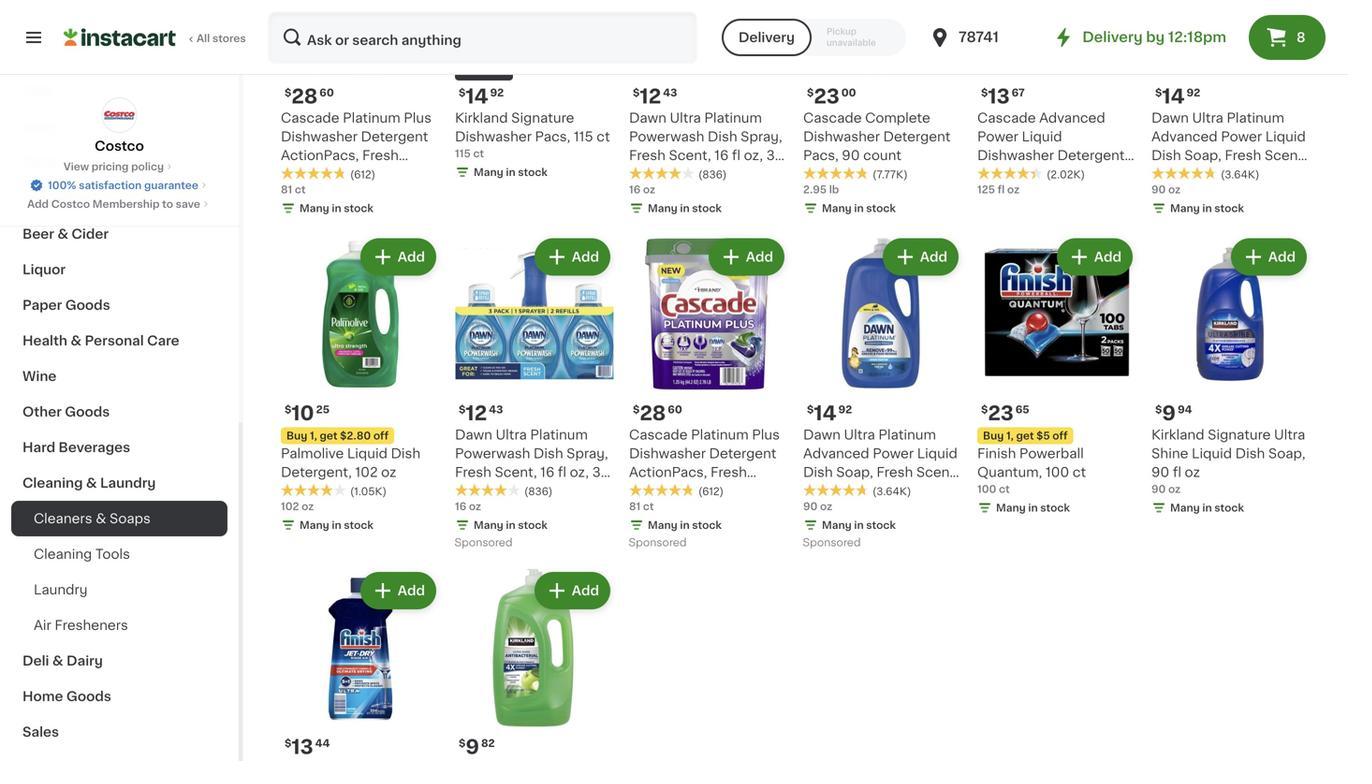 Task type: locate. For each thing, give the bounding box(es) containing it.
kirkland for 9
[[1152, 429, 1205, 442]]

23 left the 00 at the right top of the page
[[814, 87, 840, 106]]

$ inside $ 23 65
[[982, 405, 988, 415]]

signature for 9
[[1208, 429, 1271, 442]]

8
[[1297, 31, 1306, 44]]

kirkland
[[455, 111, 508, 125], [1152, 429, 1205, 442]]

$ 28 60 inside 'product' group
[[633, 404, 683, 423]]

$ inside $ 10 25
[[285, 405, 292, 415]]

view
[[64, 162, 89, 172]]

& left soaps
[[96, 512, 106, 525]]

product group
[[281, 235, 440, 537], [455, 235, 614, 554], [629, 235, 789, 554], [804, 235, 963, 554], [978, 235, 1137, 519], [1152, 235, 1311, 519], [281, 569, 440, 761], [455, 569, 614, 761]]

1 horizontal spatial get
[[1017, 431, 1034, 441]]

power inside 'product' group
[[873, 447, 914, 460]]

0 horizontal spatial 100
[[978, 484, 997, 495]]

2 sponsored badge image from the left
[[629, 538, 686, 549]]

kirkland inside kirkland signature dishwasher pacs, 115 ct 115 ct
[[455, 111, 508, 125]]

0 vertical spatial 102
[[355, 466, 378, 479]]

0 vertical spatial 60
[[320, 88, 334, 98]]

& right health
[[71, 334, 82, 347]]

2 get from the left
[[1017, 431, 1034, 441]]

spray,
[[741, 130, 783, 143], [567, 447, 608, 460]]

1 horizontal spatial sponsored badge image
[[629, 538, 686, 549]]

0 vertical spatial dawn ultra platinum advanced power liquid dish soap, fresh scent, 90 fl oz
[[1152, 111, 1308, 181]]

12
[[640, 87, 661, 106], [466, 404, 487, 423]]

buy 1, get $2.80 off
[[287, 431, 389, 441]]

$ inside $ 13 44
[[285, 739, 292, 749]]

pacs, inside kirkland signature dishwasher pacs, 115 ct 115 ct
[[535, 130, 571, 143]]

0 vertical spatial 125
[[1051, 168, 1073, 181]]

1 horizontal spatial 43
[[663, 88, 678, 98]]

1 horizontal spatial 1,
[[1007, 431, 1014, 441]]

1 horizontal spatial 102
[[355, 466, 378, 479]]

14 inside 'product' group
[[814, 404, 837, 423]]

13 left the 44
[[292, 738, 313, 757]]

by
[[1147, 30, 1165, 44]]

& for beer
[[57, 228, 68, 241]]

quantum,
[[978, 466, 1043, 479]]

13 left 67
[[988, 87, 1010, 106]]

0 vertical spatial oz,
[[744, 149, 763, 162]]

dawn ultra platinum powerwash dish spray, fresh scent, 16 fl oz, 3 ct
[[629, 111, 783, 181], [455, 429, 608, 498]]

buy down 10
[[287, 431, 307, 441]]

28
[[292, 87, 318, 106], [640, 404, 666, 423]]

product group containing 14
[[804, 235, 963, 554]]

$ 12 43 inside 'product' group
[[459, 404, 503, 423]]

1 vertical spatial 9
[[466, 738, 480, 757]]

81 ct
[[281, 185, 306, 195], [629, 502, 654, 512]]

wine link
[[11, 359, 228, 394]]

1 horizontal spatial pacs,
[[804, 149, 839, 162]]

25
[[316, 405, 330, 415]]

satisfaction
[[79, 180, 142, 191]]

goods up health & personal care
[[65, 299, 110, 312]]

oz inside palmolive liquid dish detergent, 102 oz
[[381, 466, 397, 479]]

beer & cider link
[[11, 216, 228, 252]]

0 horizontal spatial dawn ultra platinum powerwash dish spray, fresh scent, 16 fl oz, 3 ct
[[455, 429, 608, 498]]

get up palmolive
[[320, 431, 338, 441]]

signature inside kirkland signature dishwasher pacs, 115 ct 115 ct
[[512, 111, 575, 125]]

43 inside 'product' group
[[489, 405, 503, 415]]

2 off from the left
[[1053, 431, 1068, 441]]

1 vertical spatial plus
[[752, 429, 780, 442]]

get for 23
[[1017, 431, 1034, 441]]

costco down 100% on the left top
[[51, 199, 90, 209]]

1 horizontal spatial cascade platinum plus dishwasher detergent actionpacs, fresh scent, 81 ct
[[629, 429, 780, 498]]

1 vertical spatial $ 12 43
[[459, 404, 503, 423]]

1 horizontal spatial 3
[[767, 149, 775, 162]]

(2.02k)
[[1047, 170, 1086, 180]]

$ inside $ 23 00
[[807, 88, 814, 98]]

90 inside cascade complete dishwasher detergent pacs, 90 count
[[842, 149, 860, 162]]

$2.80
[[340, 431, 371, 441]]

0 vertical spatial 81 ct
[[281, 185, 306, 195]]

tools
[[95, 548, 130, 561]]

floral link
[[11, 145, 228, 181]]

buy 1, get $5 off
[[983, 431, 1068, 441]]

$
[[285, 88, 292, 98], [459, 88, 466, 98], [633, 88, 640, 98], [807, 88, 814, 98], [982, 88, 988, 98], [1156, 88, 1163, 98], [285, 405, 292, 415], [459, 405, 466, 415], [633, 405, 640, 415], [807, 405, 814, 415], [982, 405, 988, 415], [1156, 405, 1163, 415], [285, 739, 292, 749], [459, 739, 466, 749]]

8 button
[[1249, 15, 1326, 60]]

many in stock
[[474, 167, 548, 177], [300, 203, 374, 214], [648, 203, 722, 214], [822, 203, 896, 214], [1171, 203, 1245, 214], [997, 503, 1070, 513], [1171, 503, 1245, 513], [300, 520, 374, 531], [474, 520, 548, 531], [648, 520, 722, 531], [822, 520, 896, 531]]

0 horizontal spatial costco
[[51, 199, 90, 209]]

65
[[1016, 405, 1030, 415]]

laundry link
[[11, 572, 228, 608]]

dishwasher inside cascade complete dishwasher detergent pacs, 90 count
[[804, 130, 880, 143]]

beverages
[[59, 441, 130, 454]]

& right deli
[[52, 655, 63, 668]]

dawn
[[629, 111, 667, 125], [1152, 111, 1190, 125], [455, 429, 493, 442], [804, 429, 841, 442]]

0 vertical spatial 16 oz
[[629, 185, 656, 195]]

1 vertical spatial dawn ultra platinum powerwash dish spray, fresh scent, 16 fl oz, 3 ct
[[455, 429, 608, 498]]

1, up palmolive
[[310, 431, 317, 441]]

power inside cascade advanced power liquid dishwasher detergent dish soap, 125 fl oz
[[978, 130, 1019, 143]]

buy for 10
[[287, 431, 307, 441]]

1 horizontal spatial 125
[[1051, 168, 1073, 181]]

0 vertical spatial signature
[[512, 111, 575, 125]]

0 horizontal spatial (3.64k)
[[873, 487, 912, 497]]

0 horizontal spatial 92
[[490, 88, 504, 98]]

102 inside palmolive liquid dish detergent, 102 oz
[[355, 466, 378, 479]]

0 vertical spatial plus
[[404, 111, 432, 125]]

1 horizontal spatial costco
[[95, 140, 144, 153]]

1 sponsored badge image from the left
[[455, 538, 512, 549]]

0 vertical spatial (836)
[[699, 170, 727, 180]]

1 vertical spatial (836)
[[525, 487, 553, 497]]

0 horizontal spatial dawn ultra platinum advanced power liquid dish soap, fresh scent, 90 fl oz
[[804, 429, 959, 498]]

0 horizontal spatial 102
[[281, 502, 299, 512]]

pets
[[22, 85, 53, 98]]

soap, inside cascade advanced power liquid dishwasher detergent dish soap, 125 fl oz
[[1011, 168, 1048, 181]]

&
[[57, 228, 68, 241], [71, 334, 82, 347], [86, 477, 97, 490], [96, 512, 106, 525], [52, 655, 63, 668]]

goods up 'beverages'
[[65, 406, 110, 419]]

goods for other goods
[[65, 406, 110, 419]]

liquid inside cascade advanced power liquid dishwasher detergent dish soap, 125 fl oz
[[1022, 130, 1063, 143]]

get left $5
[[1017, 431, 1034, 441]]

1 horizontal spatial 23
[[988, 404, 1014, 423]]

3 sponsored badge image from the left
[[804, 538, 860, 549]]

kirkland up shine
[[1152, 429, 1205, 442]]

cleaning down cleaners
[[34, 548, 92, 561]]

(836)
[[699, 170, 727, 180], [525, 487, 553, 497]]

pacs, inside cascade complete dishwasher detergent pacs, 90 count
[[804, 149, 839, 162]]

get
[[320, 431, 338, 441], [1017, 431, 1034, 441]]

1 horizontal spatial actionpacs,
[[629, 466, 708, 479]]

ct
[[597, 130, 610, 143], [473, 148, 484, 159], [344, 168, 358, 181], [629, 168, 643, 181], [295, 185, 306, 195], [1073, 466, 1087, 479], [999, 484, 1010, 495], [455, 485, 469, 498], [693, 485, 706, 498], [643, 502, 654, 512]]

kirkland down the best seller
[[455, 111, 508, 125]]

1 1, from the left
[[310, 431, 317, 441]]

delivery for delivery
[[739, 31, 795, 44]]

liquor link
[[11, 252, 228, 288]]

0 horizontal spatial 81 ct
[[281, 185, 306, 195]]

scent,
[[669, 149, 711, 162], [1265, 149, 1308, 162], [281, 168, 323, 181], [495, 466, 537, 479], [917, 466, 959, 479], [629, 485, 672, 498]]

Search field
[[270, 13, 696, 62]]

dishwasher
[[281, 130, 358, 143], [455, 130, 532, 143], [804, 130, 880, 143], [978, 149, 1055, 162], [629, 447, 706, 460]]

dawn ultra platinum powerwash dish spray, fresh scent, 16 fl oz, 3 ct inside 'product' group
[[455, 429, 608, 498]]

$ 14 92 inside 'product' group
[[807, 404, 853, 423]]

$ inside $ 13 67
[[982, 88, 988, 98]]

0 vertical spatial $ 28 60
[[285, 87, 334, 106]]

signature inside kirkland signature ultra shine liquid dish soap, 90 fl oz 90 oz
[[1208, 429, 1271, 442]]

2 buy from the left
[[983, 431, 1004, 441]]

1 horizontal spatial spray,
[[741, 130, 783, 143]]

spray, inside 'product' group
[[567, 447, 608, 460]]

oz inside cascade advanced power liquid dishwasher detergent dish soap, 125 fl oz
[[1089, 168, 1104, 181]]

dishwasher inside kirkland signature dishwasher pacs, 115 ct 115 ct
[[455, 130, 532, 143]]

actionpacs, inside 'product' group
[[629, 466, 708, 479]]

78741 button
[[929, 11, 1042, 64]]

power
[[978, 130, 1019, 143], [1222, 130, 1263, 143], [873, 447, 914, 460]]

product group containing 12
[[455, 235, 614, 554]]

home goods
[[22, 690, 111, 703]]

to
[[162, 199, 173, 209]]

pacs,
[[535, 130, 571, 143], [804, 149, 839, 162]]

1 horizontal spatial 115
[[574, 130, 594, 143]]

13 inside 'product' group
[[292, 738, 313, 757]]

81
[[327, 168, 341, 181], [281, 185, 292, 195], [675, 485, 689, 498], [629, 502, 641, 512]]

100% satisfaction guarantee
[[48, 180, 198, 191]]

health & personal care link
[[11, 323, 228, 359]]

1 vertical spatial $ 28 60
[[633, 404, 683, 423]]

0 horizontal spatial buy
[[287, 431, 307, 441]]

23 for $ 23 00
[[814, 87, 840, 106]]

& for cleaners
[[96, 512, 106, 525]]

instacart logo image
[[64, 26, 176, 49]]

1 vertical spatial actionpacs,
[[629, 466, 708, 479]]

0 vertical spatial laundry
[[100, 477, 156, 490]]

kirkland for 14
[[455, 111, 508, 125]]

0 vertical spatial 12
[[640, 87, 661, 106]]

(612)
[[350, 170, 376, 180], [699, 487, 724, 497]]

1 vertical spatial 13
[[292, 738, 313, 757]]

health & personal care
[[22, 334, 179, 347]]

cleaning tools
[[34, 548, 130, 561]]

dawn ultra platinum advanced power liquid dish soap, fresh scent, 90 fl oz
[[1152, 111, 1308, 181], [804, 429, 959, 498]]

policy
[[131, 162, 164, 172]]

all
[[197, 33, 210, 44]]

9 for $ 9 94
[[1163, 404, 1176, 423]]

1 horizontal spatial buy
[[983, 431, 1004, 441]]

3 inside 'product' group
[[592, 466, 601, 479]]

0 horizontal spatial off
[[374, 431, 389, 441]]

1 vertical spatial 125
[[978, 185, 996, 195]]

buy
[[287, 431, 307, 441], [983, 431, 1004, 441]]

$ inside $ 9 82
[[459, 739, 466, 749]]

1 horizontal spatial powerwash
[[629, 130, 705, 143]]

dishwasher inside 'product' group
[[629, 447, 706, 460]]

1 horizontal spatial $ 28 60
[[633, 404, 683, 423]]

100 down quantum,
[[978, 484, 997, 495]]

delivery
[[1083, 30, 1143, 44], [739, 31, 795, 44]]

0 horizontal spatial $ 28 60
[[285, 87, 334, 106]]

detergent inside 'product' group
[[710, 447, 777, 460]]

0 horizontal spatial 12
[[466, 404, 487, 423]]

actionpacs,
[[281, 149, 359, 162], [629, 466, 708, 479]]

1 horizontal spatial 60
[[668, 405, 683, 415]]

1 vertical spatial oz,
[[570, 466, 589, 479]]

off right $2.80
[[374, 431, 389, 441]]

1 vertical spatial signature
[[1208, 429, 1271, 442]]

costco up view pricing policy link
[[95, 140, 144, 153]]

1 horizontal spatial delivery
[[1083, 30, 1143, 44]]

2 vertical spatial advanced
[[804, 447, 870, 460]]

buy up finish
[[983, 431, 1004, 441]]

12:18pm
[[1169, 30, 1227, 44]]

9 left 82
[[466, 738, 480, 757]]

dish inside kirkland signature ultra shine liquid dish soap, 90 fl oz 90 oz
[[1236, 447, 1266, 460]]

1 vertical spatial (612)
[[699, 487, 724, 497]]

& for deli
[[52, 655, 63, 668]]

★★★★★
[[281, 167, 347, 180], [281, 167, 347, 180], [629, 167, 695, 180], [629, 167, 695, 180], [804, 167, 869, 180], [804, 167, 869, 180], [978, 167, 1043, 180], [978, 167, 1043, 180], [1152, 167, 1218, 180], [1152, 167, 1218, 180], [281, 484, 347, 497], [281, 484, 347, 497], [455, 484, 521, 497], [455, 484, 521, 497], [629, 484, 695, 497], [629, 484, 695, 497], [804, 484, 869, 497], [804, 484, 869, 497]]

signature for 14
[[512, 111, 575, 125]]

delivery by 12:18pm
[[1083, 30, 1227, 44]]

90
[[842, 149, 860, 162], [1152, 168, 1170, 181], [1152, 185, 1166, 195], [1152, 466, 1170, 479], [1152, 484, 1166, 495], [804, 485, 822, 498], [804, 502, 818, 512]]

60 inside 'product' group
[[668, 405, 683, 415]]

liquid
[[1022, 130, 1063, 143], [1266, 130, 1306, 143], [347, 447, 388, 460], [918, 447, 958, 460], [1192, 447, 1233, 460]]

1 vertical spatial cascade platinum plus dishwasher detergent actionpacs, fresh scent, 81 ct
[[629, 429, 780, 498]]

0 horizontal spatial pacs,
[[535, 130, 571, 143]]

delivery inside delivery button
[[739, 31, 795, 44]]

(3.64k)
[[1221, 170, 1260, 180], [873, 487, 912, 497]]

sponsored badge image
[[455, 538, 512, 549], [629, 538, 686, 549], [804, 538, 860, 549]]

1 vertical spatial pacs,
[[804, 149, 839, 162]]

delivery by 12:18pm link
[[1053, 26, 1227, 49]]

laundry up 'air'
[[34, 584, 88, 597]]

cleaning up cleaners
[[22, 477, 83, 490]]

& right "beer"
[[57, 228, 68, 241]]

2 horizontal spatial sponsored badge image
[[804, 538, 860, 549]]

1 horizontal spatial (612)
[[699, 487, 724, 497]]

2 horizontal spatial $ 14 92
[[1156, 87, 1201, 106]]

air fresheners
[[34, 619, 128, 632]]

$ inside '$ 9 94'
[[1156, 405, 1163, 415]]

$ 14 92
[[459, 87, 504, 106], [1156, 87, 1201, 106], [807, 404, 853, 423]]

1 vertical spatial costco
[[51, 199, 90, 209]]

0 horizontal spatial spray,
[[567, 447, 608, 460]]

00
[[842, 88, 857, 98]]

sponsored badge image for 28
[[629, 538, 686, 549]]

soap, inside kirkland signature ultra shine liquid dish soap, 90 fl oz 90 oz
[[1269, 447, 1306, 460]]

1 off from the left
[[374, 431, 389, 441]]

100 down powerball
[[1046, 466, 1070, 479]]

1 vertical spatial powerwash
[[455, 447, 530, 460]]

60
[[320, 88, 334, 98], [668, 405, 683, 415]]

0 horizontal spatial sponsored badge image
[[455, 538, 512, 549]]

125 fl oz
[[978, 185, 1020, 195]]

13
[[988, 87, 1010, 106], [292, 738, 313, 757]]

0 horizontal spatial 28
[[292, 87, 318, 106]]

laundry up soaps
[[100, 477, 156, 490]]

23 left 65
[[988, 404, 1014, 423]]

electronics
[[22, 192, 99, 205]]

102 up (1.05k)
[[355, 466, 378, 479]]

0 horizontal spatial 1,
[[310, 431, 317, 441]]

delivery for delivery by 12:18pm
[[1083, 30, 1143, 44]]

2 horizontal spatial 14
[[1163, 87, 1185, 106]]

0 horizontal spatial advanced
[[804, 447, 870, 460]]

125 inside cascade advanced power liquid dishwasher detergent dish soap, 125 fl oz
[[1051, 168, 1073, 181]]

0 horizontal spatial 9
[[466, 738, 480, 757]]

0 horizontal spatial laundry
[[34, 584, 88, 597]]

23 inside 'product' group
[[988, 404, 1014, 423]]

1 vertical spatial 3
[[592, 466, 601, 479]]

1 get from the left
[[320, 431, 338, 441]]

2.95 lb
[[804, 185, 840, 195]]

dairy
[[66, 655, 103, 668]]

2 1, from the left
[[1007, 431, 1014, 441]]

1 vertical spatial 28
[[640, 404, 666, 423]]

1 buy from the left
[[287, 431, 307, 441]]

& up cleaners & soaps
[[86, 477, 97, 490]]

finish powerball quantum, 100 ct 100 ct
[[978, 447, 1087, 495]]

2 horizontal spatial power
[[1222, 130, 1263, 143]]

& for cleaning
[[86, 477, 97, 490]]

0 horizontal spatial actionpacs,
[[281, 149, 359, 162]]

home goods link
[[11, 679, 228, 715]]

102 down detergent, on the left of the page
[[281, 502, 299, 512]]

costco inside "link"
[[51, 199, 90, 209]]

dish inside palmolive liquid dish detergent, 102 oz
[[391, 447, 421, 460]]

1 vertical spatial cleaning
[[34, 548, 92, 561]]

1 horizontal spatial advanced
[[1040, 111, 1106, 125]]

goods down dairy
[[66, 690, 111, 703]]

0 horizontal spatial powerwash
[[455, 447, 530, 460]]

1 vertical spatial 12
[[466, 404, 487, 423]]

oz
[[1089, 168, 1104, 181], [1185, 168, 1201, 181], [643, 185, 656, 195], [1008, 185, 1020, 195], [1169, 185, 1181, 195], [381, 466, 397, 479], [1185, 466, 1201, 479], [1169, 484, 1181, 495], [837, 485, 852, 498], [302, 502, 314, 512], [469, 502, 481, 512], [821, 502, 833, 512]]

cascade inside cascade advanced power liquid dishwasher detergent dish soap, 125 fl oz
[[978, 111, 1036, 125]]

0 horizontal spatial 14
[[466, 87, 488, 106]]

buy for 23
[[983, 431, 1004, 441]]

1 horizontal spatial 9
[[1163, 404, 1176, 423]]

1 vertical spatial 90 oz
[[804, 502, 833, 512]]

1, up finish
[[1007, 431, 1014, 441]]

stock
[[518, 167, 548, 177], [344, 203, 374, 214], [692, 203, 722, 214], [867, 203, 896, 214], [1215, 203, 1245, 214], [1041, 503, 1070, 513], [1215, 503, 1245, 513], [344, 520, 374, 531], [518, 520, 548, 531], [692, 520, 722, 531], [867, 520, 896, 531]]

0 horizontal spatial get
[[320, 431, 338, 441]]

laundry
[[100, 477, 156, 490], [34, 584, 88, 597]]

dish inside cascade advanced power liquid dishwasher detergent dish soap, 125 fl oz
[[978, 168, 1008, 181]]

0 horizontal spatial kirkland
[[455, 111, 508, 125]]

None search field
[[268, 11, 698, 64]]

kirkland inside kirkland signature ultra shine liquid dish soap, 90 fl oz 90 oz
[[1152, 429, 1205, 442]]

0 horizontal spatial delivery
[[739, 31, 795, 44]]

liquor
[[22, 263, 66, 276]]

1 vertical spatial kirkland
[[1152, 429, 1205, 442]]

off right $5
[[1053, 431, 1068, 441]]

16
[[715, 149, 729, 162], [629, 185, 641, 195], [541, 466, 555, 479], [455, 502, 467, 512]]

9 left 94 at the bottom right of the page
[[1163, 404, 1176, 423]]

delivery inside delivery by 12:18pm link
[[1083, 30, 1143, 44]]

1 horizontal spatial plus
[[752, 429, 780, 442]]



Task type: describe. For each thing, give the bounding box(es) containing it.
pricing
[[92, 162, 129, 172]]

10
[[292, 404, 314, 423]]

add inside "link"
[[27, 199, 49, 209]]

off for 23
[[1053, 431, 1068, 441]]

deli & dairy
[[22, 655, 103, 668]]

sponsored badge image for 14
[[804, 538, 860, 549]]

stores
[[213, 33, 246, 44]]

cascade inside cascade complete dishwasher detergent pacs, 90 count
[[804, 111, 862, 125]]

advanced inside cascade advanced power liquid dishwasher detergent dish soap, 125 fl oz
[[1040, 111, 1106, 125]]

cascade advanced power liquid dishwasher detergent dish soap, 125 fl oz
[[978, 111, 1125, 181]]

0 vertical spatial (612)
[[350, 170, 376, 180]]

count
[[864, 149, 902, 162]]

$ 23 65
[[982, 404, 1030, 423]]

9 for $ 9 82
[[466, 738, 480, 757]]

cascade complete dishwasher detergent pacs, 90 count
[[804, 111, 951, 162]]

(1.05k)
[[350, 487, 387, 497]]

1 horizontal spatial (836)
[[699, 170, 727, 180]]

beer & cider
[[22, 228, 109, 241]]

cleaning tools link
[[11, 537, 228, 572]]

100%
[[48, 180, 76, 191]]

12 inside 'product' group
[[466, 404, 487, 423]]

1, for 23
[[1007, 431, 1014, 441]]

add costco membership to save link
[[27, 197, 212, 212]]

detergent inside cascade complete dishwasher detergent pacs, 90 count
[[884, 130, 951, 143]]

oz, inside 'product' group
[[570, 466, 589, 479]]

product group containing 13
[[281, 569, 440, 761]]

0 horizontal spatial plus
[[404, 111, 432, 125]]

13 for $ 13 67
[[988, 87, 1010, 106]]

$ 13 44
[[285, 738, 330, 757]]

liquid inside palmolive liquid dish detergent, 102 oz
[[347, 447, 388, 460]]

care
[[147, 334, 179, 347]]

palmolive liquid dish detergent, 102 oz
[[281, 447, 421, 479]]

kirkland signature dishwasher pacs, 115 ct 115 ct
[[455, 111, 610, 159]]

wine
[[22, 370, 57, 383]]

electronics link
[[11, 181, 228, 216]]

102 oz
[[281, 502, 314, 512]]

13 for $ 13 44
[[292, 738, 313, 757]]

dawn ultra platinum advanced power liquid dish soap, fresh scent, 90 fl oz inside 'product' group
[[804, 429, 959, 498]]

cleaning for cleaning & laundry
[[22, 477, 83, 490]]

67
[[1012, 88, 1025, 98]]

lb
[[830, 185, 840, 195]]

costco link
[[95, 97, 144, 155]]

delivery button
[[722, 19, 812, 56]]

0 vertical spatial 100
[[1046, 466, 1070, 479]]

costco logo image
[[102, 97, 137, 133]]

hard beverages link
[[11, 430, 228, 466]]

fl inside kirkland signature ultra shine liquid dish soap, 90 fl oz 90 oz
[[1173, 466, 1182, 479]]

goods for home goods
[[66, 690, 111, 703]]

soaps
[[110, 512, 151, 525]]

pets link
[[11, 74, 228, 110]]

all stores
[[197, 33, 246, 44]]

1 horizontal spatial 92
[[839, 405, 853, 415]]

deli & dairy link
[[11, 643, 228, 679]]

baby
[[22, 121, 58, 134]]

product group containing 28
[[629, 235, 789, 554]]

fl inside cascade advanced power liquid dishwasher detergent dish soap, 125 fl oz
[[1077, 168, 1085, 181]]

cleaning & laundry link
[[11, 466, 228, 501]]

health
[[22, 334, 67, 347]]

0 vertical spatial spray,
[[741, 130, 783, 143]]

1 vertical spatial 100
[[978, 484, 997, 495]]

home
[[22, 690, 63, 703]]

0 vertical spatial 3
[[767, 149, 775, 162]]

view pricing policy
[[64, 162, 164, 172]]

air fresheners link
[[11, 608, 228, 643]]

hard beverages
[[22, 441, 130, 454]]

$ 23 00
[[807, 87, 857, 106]]

0 vertical spatial $ 12 43
[[633, 87, 678, 106]]

add costco membership to save
[[27, 199, 200, 209]]

fresheners
[[55, 619, 128, 632]]

powerball
[[1020, 447, 1084, 460]]

off for 10
[[374, 431, 389, 441]]

1 horizontal spatial 12
[[640, 87, 661, 106]]

(836) inside 'product' group
[[525, 487, 553, 497]]

cleaning for cleaning tools
[[34, 548, 92, 561]]

0 horizontal spatial 60
[[320, 88, 334, 98]]

44
[[315, 739, 330, 749]]

shine
[[1152, 447, 1189, 460]]

guarantee
[[144, 180, 198, 191]]

seller
[[483, 67, 508, 75]]

best seller
[[461, 67, 508, 75]]

0 vertical spatial costco
[[95, 140, 144, 153]]

deli
[[22, 655, 49, 668]]

94
[[1178, 405, 1193, 415]]

(3.64k) inside 'product' group
[[873, 487, 912, 497]]

detergent inside cascade advanced power liquid dishwasher detergent dish soap, 125 fl oz
[[1058, 149, 1125, 162]]

2 horizontal spatial advanced
[[1152, 130, 1218, 143]]

0 vertical spatial actionpacs,
[[281, 149, 359, 162]]

floral
[[22, 156, 60, 170]]

78741
[[959, 30, 999, 44]]

service type group
[[722, 19, 907, 56]]

1 horizontal spatial 28
[[640, 404, 666, 423]]

sales link
[[11, 715, 228, 750]]

cascade inside 'product' group
[[629, 429, 688, 442]]

1 horizontal spatial dawn ultra platinum advanced power liquid dish soap, fresh scent, 90 fl oz
[[1152, 111, 1308, 181]]

0 vertical spatial 28
[[292, 87, 318, 106]]

cascade platinum plus dishwasher detergent actionpacs, fresh scent, 81 ct inside 'product' group
[[629, 429, 780, 498]]

16 oz inside 'product' group
[[455, 502, 481, 512]]

personal
[[85, 334, 144, 347]]

100% satisfaction guarantee button
[[29, 174, 210, 193]]

complete
[[866, 111, 931, 125]]

cleaning & laundry
[[22, 477, 156, 490]]

laundry inside laundry link
[[34, 584, 88, 597]]

0 vertical spatial powerwash
[[629, 130, 705, 143]]

hard
[[22, 441, 55, 454]]

cleaners & soaps
[[34, 512, 151, 525]]

beer
[[22, 228, 54, 241]]

paper goods link
[[11, 288, 228, 323]]

0 horizontal spatial $ 14 92
[[459, 87, 504, 106]]

paper goods
[[22, 299, 110, 312]]

1, for 10
[[310, 431, 317, 441]]

1 horizontal spatial 90 oz
[[1152, 185, 1181, 195]]

0 vertical spatial cascade platinum plus dishwasher detergent actionpacs, fresh scent, 81 ct
[[281, 111, 432, 181]]

1 vertical spatial 115
[[455, 148, 471, 159]]

save
[[176, 199, 200, 209]]

goods for paper goods
[[65, 299, 110, 312]]

1 vertical spatial 81 ct
[[629, 502, 654, 512]]

0 vertical spatial (3.64k)
[[1221, 170, 1260, 180]]

plus inside 'product' group
[[752, 429, 780, 442]]

1 horizontal spatial dawn ultra platinum powerwash dish spray, fresh scent, 16 fl oz, 3 ct
[[629, 111, 783, 181]]

other goods
[[22, 406, 110, 419]]

cider
[[72, 228, 109, 241]]

& for health
[[71, 334, 82, 347]]

laundry inside the cleaning & laundry link
[[100, 477, 156, 490]]

$ 9 82
[[459, 738, 495, 757]]

baby link
[[11, 110, 228, 145]]

1 horizontal spatial oz,
[[744, 149, 763, 162]]

membership
[[93, 199, 160, 209]]

2.95
[[804, 185, 827, 195]]

(612) inside 'product' group
[[699, 487, 724, 497]]

best
[[461, 67, 481, 75]]

2 horizontal spatial 92
[[1187, 88, 1201, 98]]

liquid inside kirkland signature ultra shine liquid dish soap, 90 fl oz 90 oz
[[1192, 447, 1233, 460]]

paper
[[22, 299, 62, 312]]

detergent,
[[281, 466, 352, 479]]

cleaners
[[34, 512, 92, 525]]

82
[[481, 739, 495, 749]]

sales
[[22, 726, 59, 739]]

soap, inside 'product' group
[[837, 466, 874, 479]]

dishwasher inside cascade advanced power liquid dishwasher detergent dish soap, 125 fl oz
[[978, 149, 1055, 162]]

cleaners & soaps link
[[11, 501, 228, 537]]

other goods link
[[11, 394, 228, 430]]

0 vertical spatial 43
[[663, 88, 678, 98]]

get for 10
[[320, 431, 338, 441]]

all stores link
[[64, 11, 247, 64]]

product group containing 10
[[281, 235, 440, 537]]

product group containing 23
[[978, 235, 1137, 519]]

kirkland signature ultra shine liquid dish soap, 90 fl oz 90 oz
[[1152, 429, 1306, 495]]

$ 13 67
[[982, 87, 1025, 106]]

ultra inside kirkland signature ultra shine liquid dish soap, 90 fl oz 90 oz
[[1275, 429, 1306, 442]]

sponsored badge image for 12
[[455, 538, 512, 549]]

90 oz inside 'product' group
[[804, 502, 833, 512]]

23 for $ 23 65
[[988, 404, 1014, 423]]



Task type: vqa. For each thing, say whether or not it's contained in the screenshot.


